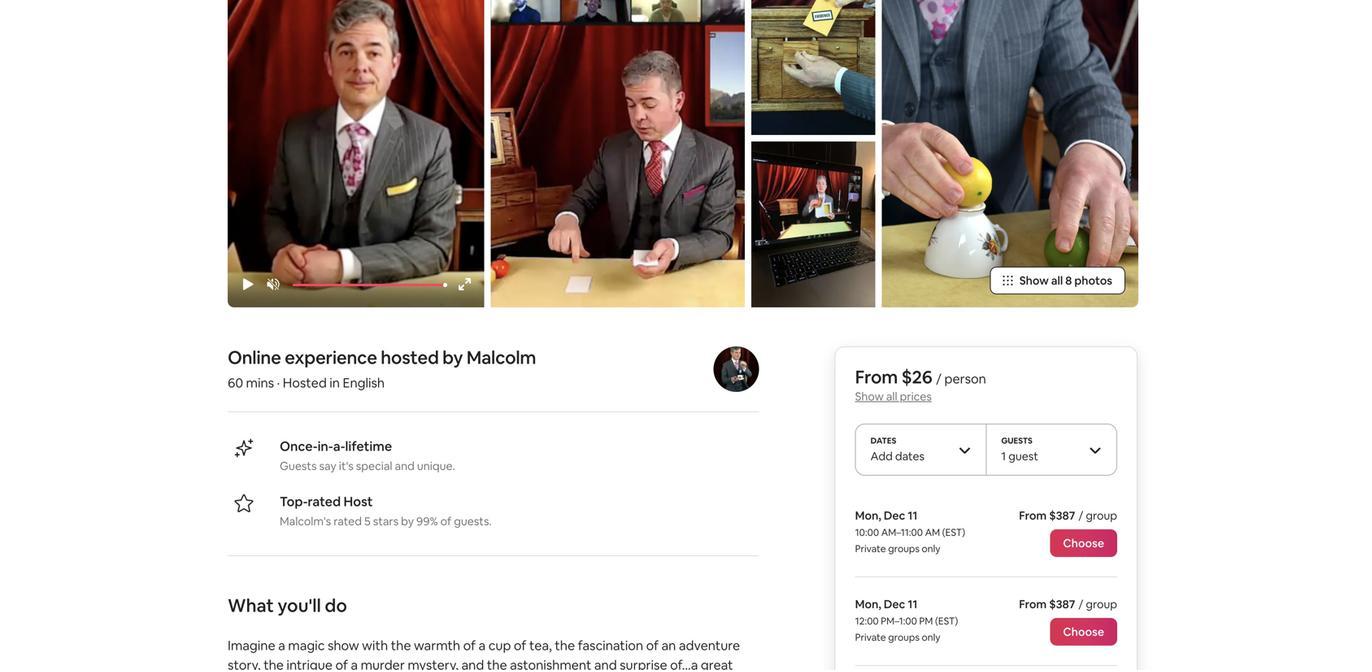 Task type: vqa. For each thing, say whether or not it's contained in the screenshot.
bottommost 20 BUTTON
no



Task type: locate. For each thing, give the bounding box(es) containing it.
1 choose from the top
[[1064, 536, 1105, 551]]

2 11 from the top
[[908, 597, 918, 612]]

from for mon, dec 11 10:00 am–11:00 am (est) private groups only
[[1020, 508, 1047, 523]]

the
[[391, 637, 411, 654], [555, 637, 575, 654], [264, 657, 284, 670], [487, 657, 507, 670]]

0 vertical spatial dec
[[884, 508, 906, 523]]

the up astonishment
[[555, 637, 575, 654]]

of inside 'top-rated host malcolm's rated 5 stars by 99% of guests.'
[[441, 514, 452, 529]]

mon, inside mon, dec 11 12:00 pm–1:00 pm (est) private groups only
[[856, 597, 882, 612]]

of right cup
[[514, 637, 527, 654]]

1 horizontal spatial guests
[[1002, 436, 1033, 446]]

a-
[[333, 438, 345, 455]]

groups down am–11:00
[[889, 543, 920, 555]]

11 up pm–1:00 at the bottom right of page
[[908, 597, 918, 612]]

(est) inside mon, dec 11 10:00 am–11:00 am (est) private groups only
[[943, 526, 966, 539]]

0 vertical spatial private
[[856, 543, 887, 555]]

1 vertical spatial group
[[1086, 597, 1118, 612]]

guests
[[1002, 436, 1033, 446], [280, 459, 317, 473]]

private inside mon, dec 11 12:00 pm–1:00 pm (est) private groups only
[[856, 631, 887, 644]]

by
[[401, 514, 414, 529]]

1 horizontal spatial show
[[1020, 273, 1049, 288]]

rated left 5
[[334, 514, 362, 529]]

groups inside mon, dec 11 10:00 am–11:00 am (est) private groups only
[[889, 543, 920, 555]]

pm–1:00
[[881, 615, 918, 628]]

of down show
[[336, 657, 348, 670]]

choose for mon, dec 11 10:00 am–11:00 am (est) private groups only
[[1064, 536, 1105, 551]]

(est) right the am
[[943, 526, 966, 539]]

dec for mon, dec 11 10:00 am–11:00 am (est) private groups only
[[884, 508, 906, 523]]

say
[[319, 459, 337, 473]]

(est)
[[943, 526, 966, 539], [936, 615, 959, 628]]

1 groups from the top
[[889, 543, 920, 555]]

private inside mon, dec 11 10:00 am–11:00 am (est) private groups only
[[856, 543, 887, 555]]

2 horizontal spatial and
[[595, 657, 617, 670]]

2 dec from the top
[[884, 597, 906, 612]]

show all 8 photos link
[[991, 267, 1126, 295]]

1 vertical spatial mon,
[[856, 597, 882, 612]]

1 11 from the top
[[908, 508, 918, 523]]

add
[[871, 449, 893, 464]]

from $387 / group for mon, dec 11 10:00 am–11:00 am (est) private groups only
[[1020, 508, 1118, 523]]

1 vertical spatial $387
[[1050, 597, 1076, 612]]

0 horizontal spatial show
[[856, 389, 884, 404]]

a left cup
[[479, 637, 486, 654]]

2 group from the top
[[1086, 597, 1118, 612]]

1 vertical spatial /
[[1079, 508, 1084, 523]]

1 vertical spatial (est)
[[936, 615, 959, 628]]

0 vertical spatial from $387 / group
[[1020, 508, 1118, 523]]

all left prices
[[887, 389, 898, 404]]

and right special
[[395, 459, 415, 473]]

1 dec from the top
[[884, 508, 906, 523]]

mon,
[[856, 508, 882, 523], [856, 597, 882, 612]]

special
[[356, 459, 393, 473]]

show left '8'
[[1020, 273, 1049, 288]]

0 vertical spatial /
[[937, 371, 942, 387]]

english
[[343, 375, 385, 391]]

and inside once-in-a-lifetime guests say it's special and unique.
[[395, 459, 415, 473]]

imagine
[[228, 637, 275, 654]]

only inside mon, dec 11 12:00 pm–1:00 pm (est) private groups only
[[922, 631, 941, 644]]

2 choose link from the top
[[1051, 618, 1118, 646]]

1 only from the top
[[922, 543, 941, 555]]

group
[[1086, 508, 1118, 523], [1086, 597, 1118, 612]]

0 vertical spatial guests
[[1002, 436, 1033, 446]]

dates
[[896, 449, 925, 464]]

1 vertical spatial only
[[922, 631, 941, 644]]

1 vertical spatial choose
[[1064, 625, 1105, 639]]

mon, inside mon, dec 11 10:00 am–11:00 am (est) private groups only
[[856, 508, 882, 523]]

1 group from the top
[[1086, 508, 1118, 523]]

(est) inside mon, dec 11 12:00 pm–1:00 pm (est) private groups only
[[936, 615, 959, 628]]

experience photo 1 image
[[491, 0, 745, 308], [491, 0, 745, 308]]

learn more about the host, malcolm. image
[[714, 347, 759, 392], [714, 347, 759, 392]]

0 vertical spatial (est)
[[943, 526, 966, 539]]

0 vertical spatial only
[[922, 543, 941, 555]]

am–11:00
[[882, 526, 923, 539]]

of...a
[[670, 657, 698, 670]]

you'll
[[278, 594, 321, 617]]

private
[[856, 543, 887, 555], [856, 631, 887, 644]]

2 $387 from the top
[[1050, 597, 1076, 612]]

/
[[937, 371, 942, 387], [1079, 508, 1084, 523], [1079, 597, 1084, 612]]

imagine a magic show with the warmth of a cup of tea, the fascination of an adventure story, the intrigue of a murder mystery, and the astonishment and surprise of...a grea
[[228, 637, 740, 670]]

of left an
[[646, 637, 659, 654]]

11 for mon, dec 11 10:00 am–11:00 am (est) private groups only
[[908, 508, 918, 523]]

from $387 / group
[[1020, 508, 1118, 523], [1020, 597, 1118, 612]]

dec up pm–1:00 at the bottom right of page
[[884, 597, 906, 612]]

private for mon, dec 11 10:00 am–11:00 am (est) private groups only
[[856, 543, 887, 555]]

0 vertical spatial all
[[1052, 273, 1064, 288]]

tea,
[[530, 637, 552, 654]]

/ for mon, dec 11 12:00 pm–1:00 pm (est) private groups only
[[1079, 597, 1084, 612]]

1 vertical spatial private
[[856, 631, 887, 644]]

11 up am–11:00
[[908, 508, 918, 523]]

2 choose from the top
[[1064, 625, 1105, 639]]

unique.
[[417, 459, 455, 473]]

experience photo 2 image
[[752, 0, 876, 135], [752, 0, 876, 135]]

11 inside mon, dec 11 12:00 pm–1:00 pm (est) private groups only
[[908, 597, 918, 612]]

guests up guest
[[1002, 436, 1033, 446]]

$387 for mon, dec 11 10:00 am–11:00 am (est) private groups only
[[1050, 508, 1076, 523]]

2 groups from the top
[[889, 631, 920, 644]]

show left prices
[[856, 389, 884, 404]]

0 vertical spatial groups
[[889, 543, 920, 555]]

2 only from the top
[[922, 631, 941, 644]]

1 vertical spatial from
[[1020, 508, 1047, 523]]

2 from $387 / group from the top
[[1020, 597, 1118, 612]]

rated
[[308, 493, 341, 510], [334, 514, 362, 529]]

private down 10:00
[[856, 543, 887, 555]]

1 vertical spatial show
[[856, 389, 884, 404]]

mon, up 10:00
[[856, 508, 882, 523]]

11
[[908, 508, 918, 523], [908, 597, 918, 612]]

11 inside mon, dec 11 10:00 am–11:00 am (est) private groups only
[[908, 508, 918, 523]]

dec
[[884, 508, 906, 523], [884, 597, 906, 612]]

1 vertical spatial rated
[[334, 514, 362, 529]]

only down pm
[[922, 631, 941, 644]]

groups for mon, dec 11 10:00 am–11:00 am (est) private groups only
[[889, 543, 920, 555]]

and right mystery,
[[462, 657, 484, 670]]

and
[[395, 459, 415, 473], [462, 657, 484, 670], [595, 657, 617, 670]]

of
[[441, 514, 452, 529], [463, 637, 476, 654], [514, 637, 527, 654], [646, 637, 659, 654], [336, 657, 348, 670]]

0 horizontal spatial guests
[[280, 459, 317, 473]]

1 $387 from the top
[[1050, 508, 1076, 523]]

hosted
[[283, 375, 327, 391]]

mon, up 12:00
[[856, 597, 882, 612]]

groups
[[889, 543, 920, 555], [889, 631, 920, 644]]

dec inside mon, dec 11 10:00 am–11:00 am (est) private groups only
[[884, 508, 906, 523]]

dec up am–11:00
[[884, 508, 906, 523]]

private down 12:00
[[856, 631, 887, 644]]

1 private from the top
[[856, 543, 887, 555]]

show inside from $26 / person show all prices
[[856, 389, 884, 404]]

all
[[1052, 273, 1064, 288], [887, 389, 898, 404]]

groups inside mon, dec 11 12:00 pm–1:00 pm (est) private groups only
[[889, 631, 920, 644]]

hosted
[[381, 346, 439, 369]]

1 horizontal spatial a
[[351, 657, 358, 670]]

0 vertical spatial 11
[[908, 508, 918, 523]]

show
[[1020, 273, 1049, 288], [856, 389, 884, 404]]

1 vertical spatial from $387 / group
[[1020, 597, 1118, 612]]

surprise
[[620, 657, 668, 670]]

the up murder
[[391, 637, 411, 654]]

1 vertical spatial choose link
[[1051, 618, 1118, 646]]

only down the am
[[922, 543, 941, 555]]

groups down pm–1:00 at the bottom right of page
[[889, 631, 920, 644]]

show all prices button
[[856, 389, 932, 404]]

only for mon, dec 11 10:00 am–11:00 am (est) private groups only
[[922, 543, 941, 555]]

show
[[328, 637, 359, 654]]

rated up malcolm's
[[308, 493, 341, 510]]

2 vertical spatial from
[[1020, 597, 1047, 612]]

1 vertical spatial groups
[[889, 631, 920, 644]]

0 vertical spatial mon,
[[856, 508, 882, 523]]

experience photo 3 image
[[752, 142, 876, 308], [752, 142, 876, 308]]

1 vertical spatial guests
[[280, 459, 317, 473]]

1
[[1002, 449, 1007, 464]]

·
[[277, 375, 280, 391]]

online
[[228, 346, 281, 369]]

0 horizontal spatial and
[[395, 459, 415, 473]]

5
[[365, 514, 371, 529]]

2 private from the top
[[856, 631, 887, 644]]

am
[[926, 526, 941, 539]]

(est) right pm
[[936, 615, 959, 628]]

1 choose link from the top
[[1051, 530, 1118, 557]]

0 horizontal spatial all
[[887, 389, 898, 404]]

dec inside mon, dec 11 12:00 pm–1:00 pm (est) private groups only
[[884, 597, 906, 612]]

experience photo 4 image
[[882, 0, 1139, 308], [882, 0, 1139, 308]]

of right 99%
[[441, 514, 452, 529]]

0 vertical spatial from
[[856, 366, 898, 389]]

0 vertical spatial choose link
[[1051, 530, 1118, 557]]

group for mon, dec 11 12:00 pm–1:00 pm (est) private groups only
[[1086, 597, 1118, 612]]

from
[[856, 366, 898, 389], [1020, 508, 1047, 523], [1020, 597, 1047, 612]]

dates
[[871, 436, 897, 446]]

0 vertical spatial $387
[[1050, 508, 1076, 523]]

all left '8'
[[1052, 273, 1064, 288]]

choose
[[1064, 536, 1105, 551], [1064, 625, 1105, 639]]

$387
[[1050, 508, 1076, 523], [1050, 597, 1076, 612]]

guests down once-
[[280, 459, 317, 473]]

a
[[278, 637, 285, 654], [479, 637, 486, 654], [351, 657, 358, 670]]

1 from $387 / group from the top
[[1020, 508, 1118, 523]]

1 vertical spatial all
[[887, 389, 898, 404]]

0 vertical spatial choose
[[1064, 536, 1105, 551]]

from inside from $26 / person show all prices
[[856, 366, 898, 389]]

a down show
[[351, 657, 358, 670]]

11 for mon, dec 11 12:00 pm–1:00 pm (est) private groups only
[[908, 597, 918, 612]]

0 vertical spatial group
[[1086, 508, 1118, 523]]

8
[[1066, 273, 1073, 288]]

once-in-a-lifetime guests say it's special and unique.
[[280, 438, 455, 473]]

only inside mon, dec 11 10:00 am–11:00 am (est) private groups only
[[922, 543, 941, 555]]

1 mon, from the top
[[856, 508, 882, 523]]

murder
[[361, 657, 405, 670]]

a left the 'magic'
[[278, 637, 285, 654]]

the down imagine
[[264, 657, 284, 670]]

and down the fascination
[[595, 657, 617, 670]]

only
[[922, 543, 941, 555], [922, 631, 941, 644]]

1 vertical spatial dec
[[884, 597, 906, 612]]

mon, dec 11 12:00 pm–1:00 pm (est) private groups only
[[856, 597, 959, 644]]

intrigue
[[287, 657, 333, 670]]

$387 for mon, dec 11 12:00 pm–1:00 pm (est) private groups only
[[1050, 597, 1076, 612]]

2 vertical spatial /
[[1079, 597, 1084, 612]]

choose link
[[1051, 530, 1118, 557], [1051, 618, 1118, 646]]

from $26 / person show all prices
[[856, 366, 987, 404]]

1 vertical spatial 11
[[908, 597, 918, 612]]

(est) for mon, dec 11 10:00 am–11:00 am (est) private groups only
[[943, 526, 966, 539]]

2 mon, from the top
[[856, 597, 882, 612]]

stars
[[373, 514, 399, 529]]



Task type: describe. For each thing, give the bounding box(es) containing it.
warmth
[[414, 637, 461, 654]]

0 vertical spatial rated
[[308, 493, 341, 510]]

guests.
[[454, 514, 492, 529]]

top-rated host malcolm's rated 5 stars by 99% of guests.
[[280, 493, 492, 529]]

fascination
[[578, 637, 644, 654]]

choose link for mon, dec 11 10:00 am–11:00 am (est) private groups only
[[1051, 530, 1118, 557]]

60
[[228, 375, 243, 391]]

in
[[330, 375, 340, 391]]

it's
[[339, 459, 354, 473]]

mins
[[246, 375, 274, 391]]

host
[[344, 493, 373, 510]]

mystery,
[[408, 657, 459, 670]]

do
[[325, 594, 347, 617]]

lifetime
[[345, 438, 392, 455]]

from $387 / group for mon, dec 11 12:00 pm–1:00 pm (est) private groups only
[[1020, 597, 1118, 612]]

guest
[[1009, 449, 1039, 464]]

1 horizontal spatial and
[[462, 657, 484, 670]]

2 horizontal spatial a
[[479, 637, 486, 654]]

choose link for mon, dec 11 12:00 pm–1:00 pm (est) private groups only
[[1051, 618, 1118, 646]]

1 horizontal spatial all
[[1052, 273, 1064, 288]]

of left cup
[[463, 637, 476, 654]]

guests inside guests 1 guest
[[1002, 436, 1033, 446]]

choose for mon, dec 11 12:00 pm–1:00 pm (est) private groups only
[[1064, 625, 1105, 639]]

mon, for mon, dec 11 12:00 pm–1:00 pm (est) private groups only
[[856, 597, 882, 612]]

malcolm's
[[280, 514, 331, 529]]

only for mon, dec 11 12:00 pm–1:00 pm (est) private groups only
[[922, 631, 941, 644]]

/ inside from $26 / person show all prices
[[937, 371, 942, 387]]

group for mon, dec 11 10:00 am–11:00 am (est) private groups only
[[1086, 508, 1118, 523]]

show all 8 photos
[[1020, 273, 1113, 288]]

10:00
[[856, 526, 880, 539]]

from for mon, dec 11 12:00 pm–1:00 pm (est) private groups only
[[1020, 597, 1047, 612]]

online experience hosted by malcolm 60 mins · hosted in english
[[228, 346, 536, 391]]

mon, for mon, dec 11 10:00 am–11:00 am (est) private groups only
[[856, 508, 882, 523]]

guests 1 guest
[[1002, 436, 1039, 464]]

once-
[[280, 438, 318, 455]]

groups for mon, dec 11 12:00 pm–1:00 pm (est) private groups only
[[889, 631, 920, 644]]

99%
[[417, 514, 438, 529]]

all inside from $26 / person show all prices
[[887, 389, 898, 404]]

(est) for mon, dec 11 12:00 pm–1:00 pm (est) private groups only
[[936, 615, 959, 628]]

dates add dates
[[871, 436, 925, 464]]

by malcolm
[[443, 346, 536, 369]]

photos
[[1075, 273, 1113, 288]]

adventure
[[679, 637, 740, 654]]

magic
[[288, 637, 325, 654]]

prices
[[900, 389, 932, 404]]

the down cup
[[487, 657, 507, 670]]

with
[[362, 637, 388, 654]]

astonishment
[[510, 657, 592, 670]]

top-
[[280, 493, 308, 510]]

person
[[945, 371, 987, 387]]

story,
[[228, 657, 261, 670]]

guests inside once-in-a-lifetime guests say it's special and unique.
[[280, 459, 317, 473]]

0 horizontal spatial a
[[278, 637, 285, 654]]

an
[[662, 637, 676, 654]]

what you'll do
[[228, 594, 347, 617]]

/ for mon, dec 11 10:00 am–11:00 am (est) private groups only
[[1079, 508, 1084, 523]]

0 vertical spatial show
[[1020, 273, 1049, 288]]

what
[[228, 594, 274, 617]]

$26
[[902, 366, 933, 389]]

dec for mon, dec 11 12:00 pm–1:00 pm (est) private groups only
[[884, 597, 906, 612]]

mon, dec 11 10:00 am–11:00 am (est) private groups only
[[856, 508, 966, 555]]

private for mon, dec 11 12:00 pm–1:00 pm (est) private groups only
[[856, 631, 887, 644]]

cup
[[489, 637, 511, 654]]

in-
[[318, 438, 333, 455]]

12:00
[[856, 615, 879, 628]]

pm
[[920, 615, 933, 628]]

experience
[[285, 346, 377, 369]]



